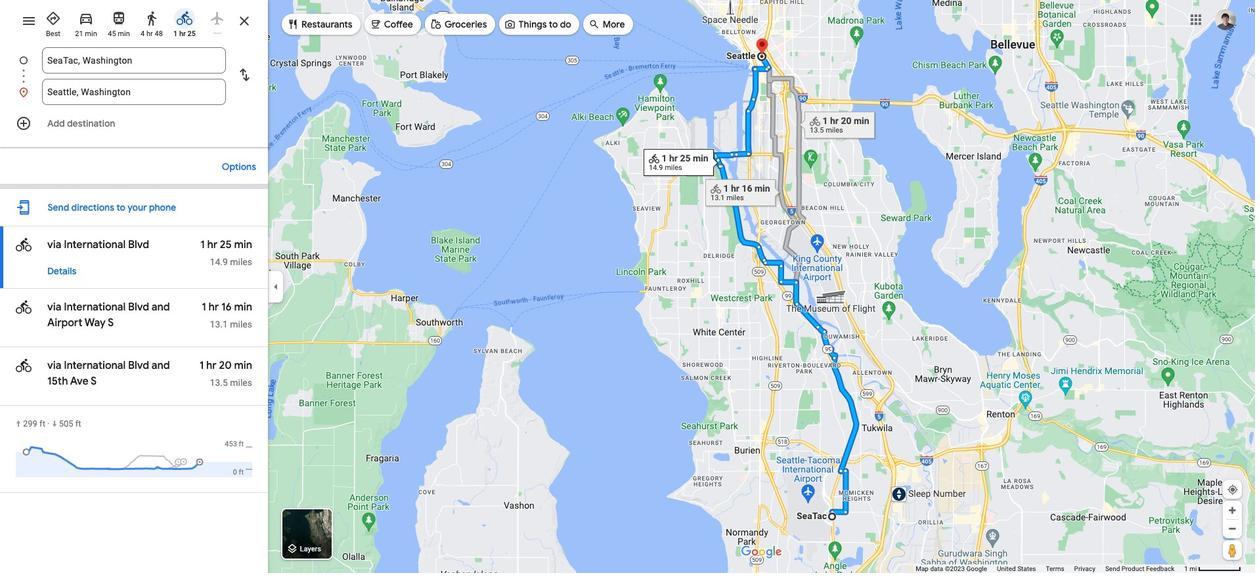 Task type: locate. For each thing, give the bounding box(es) containing it.
 for international blvd
[[16, 236, 32, 254]]

45
[[108, 30, 116, 38]]

1  from the top
[[16, 236, 32, 254]]

via up details
[[47, 238, 61, 252]]

1 vertical spatial via
[[47, 301, 64, 314]]

min inside the 1 hr 25 min 14.9 miles
[[234, 238, 252, 252]]

0 vertical spatial miles
[[230, 257, 252, 267]]

none field down starting point seatac, washington field
[[47, 79, 221, 105]]

min inside radio
[[85, 30, 97, 38]]

options button
[[215, 155, 263, 179]]

terms
[[1046, 566, 1065, 573]]

options
[[222, 161, 256, 173]]

miles for 25
[[230, 257, 252, 267]]

hr right 48
[[179, 30, 186, 38]]

2 vertical spatial cycling image
[[16, 357, 32, 375]]

1 vertical spatial international
[[64, 301, 126, 314]]

21
[[75, 30, 83, 38]]

2 vertical spatial international
[[64, 359, 126, 373]]

international blvd and airport way s
[[47, 301, 170, 330]]

3  from the top
[[16, 357, 32, 375]]

4 hr 48 radio
[[138, 5, 166, 39]]

1 inside the 1 hr 25 min 14.9 miles
[[200, 238, 205, 252]]

and
[[152, 301, 170, 314], [152, 359, 170, 373]]

1 for 1 hr 20 min
[[200, 359, 204, 373]]

and for international blvd and 15th ave s
[[152, 359, 170, 373]]

25 right 48
[[188, 30, 196, 38]]

hr left the 16 on the left bottom of page
[[209, 301, 219, 314]]

zoom out image
[[1228, 524, 1238, 534]]

driving image
[[78, 11, 94, 26]]

1 via from the top
[[47, 238, 61, 252]]

miles right the 14.9
[[230, 257, 252, 267]]

hr right 4 in the top of the page
[[147, 30, 153, 38]]

0 vertical spatial cycling image
[[177, 11, 192, 26]]

2 blvd from the top
[[128, 301, 149, 314]]

4 hr 48
[[141, 30, 163, 38]]

1 miles from the top
[[230, 257, 252, 267]]

1 vertical spatial send
[[1106, 566, 1120, 573]]

miles right the 13.1
[[230, 319, 252, 330]]

international inside international blvd and airport way s
[[64, 301, 126, 314]]

min inside 1 hr 16 min 13.1 miles
[[234, 301, 252, 314]]

s right ave in the bottom of the page
[[91, 375, 97, 388]]

to
[[549, 18, 558, 30], [116, 202, 125, 214]]

cycling image left the 15th
[[16, 357, 32, 375]]

send inside directions 'main content'
[[48, 202, 69, 214]]

0 vertical spatial to
[[549, 18, 558, 30]]

united states button
[[997, 565, 1036, 574]]

21 min radio
[[72, 5, 100, 39]]


[[430, 17, 442, 31]]

international
[[64, 238, 126, 252], [64, 301, 126, 314], [64, 359, 126, 373]]

states
[[1018, 566, 1036, 573]]

1 horizontal spatial send
[[1106, 566, 1120, 573]]

0 vertical spatial and
[[152, 301, 170, 314]]

walking image
[[144, 11, 160, 26]]

none field down 4 in the top of the page
[[47, 47, 221, 74]]

0 vertical spatial international
[[64, 238, 126, 252]]

layers
[[300, 546, 321, 554]]

2 vertical spatial 
[[16, 357, 32, 375]]

2 vertical spatial blvd
[[128, 359, 149, 373]]

min inside radio
[[118, 30, 130, 38]]

1 for 1 hr 25 min
[[200, 238, 205, 252]]

miles inside 1 hr 20 min 13.5 miles
[[230, 378, 252, 388]]

3 international from the top
[[64, 359, 126, 373]]

13.1
[[210, 319, 228, 330]]

product
[[1122, 566, 1145, 573]]

1 list item from the top
[[0, 47, 268, 89]]

None radio
[[204, 5, 231, 34]]

s inside international blvd and 15th ave s
[[91, 375, 97, 388]]

hr
[[147, 30, 153, 38], [179, 30, 186, 38], [207, 238, 218, 252], [209, 301, 219, 314], [206, 359, 217, 373]]

1 horizontal spatial 25
[[220, 238, 232, 252]]

data
[[931, 566, 944, 573]]

0 vertical spatial 
[[16, 236, 32, 254]]

1 mi
[[1185, 566, 1197, 573]]

1 inside 1 hr 20 min 13.5 miles
[[200, 359, 204, 373]]

1
[[173, 30, 177, 38], [200, 238, 205, 252], [202, 301, 206, 314], [200, 359, 204, 373], [1185, 566, 1188, 573]]

cycling image
[[177, 11, 192, 26], [16, 298, 32, 317], [16, 357, 32, 375]]

25
[[188, 30, 196, 38], [220, 238, 232, 252]]

1 vertical spatial cycling image
[[16, 298, 32, 317]]

3 miles from the top
[[230, 378, 252, 388]]

miles right 13.5
[[230, 378, 252, 388]]

3 blvd from the top
[[128, 359, 149, 373]]

miles inside the 1 hr 25 min 14.9 miles
[[230, 257, 252, 267]]

1 hr 16 min 13.1 miles
[[202, 301, 252, 330]]

miles inside 1 hr 16 min 13.1 miles
[[230, 319, 252, 330]]

blvd inside international blvd and 15th ave s
[[128, 359, 149, 373]]

international for ave
[[64, 359, 126, 373]]

google maps element
[[0, 0, 1256, 574]]

1 vertical spatial miles
[[230, 319, 252, 330]]

453 ft
[[225, 440, 244, 449]]

map
[[916, 566, 929, 573]]

1 horizontal spatial s
[[108, 317, 114, 330]]

destination
[[67, 118, 115, 129]]

list inside google maps 'element'
[[0, 47, 268, 105]]

2 none field from the top
[[47, 79, 221, 105]]

1 none field from the top
[[47, 47, 221, 74]]

to inside  things to do
[[549, 18, 558, 30]]

 restaurants
[[287, 17, 353, 31]]

1 vertical spatial 
[[16, 298, 32, 317]]

0 vertical spatial send
[[48, 202, 69, 214]]

0 horizontal spatial send
[[48, 202, 69, 214]]

2 vertical spatial via
[[47, 359, 64, 373]]

1 hr 25 radio
[[171, 5, 198, 39]]

Destination Seattle, Washington field
[[47, 84, 221, 100]]

send left directions
[[48, 202, 69, 214]]

3 via from the top
[[47, 359, 64, 373]]

1 inside 1 hr 16 min 13.1 miles
[[202, 301, 206, 314]]

25 inside option
[[188, 30, 196, 38]]

international blvd and 15th ave s
[[47, 359, 170, 388]]

list item down starting point seatac, washington field
[[0, 79, 268, 105]]

1 and from the top
[[152, 301, 170, 314]]


[[588, 17, 600, 31]]

1 vertical spatial to
[[116, 202, 125, 214]]

None field
[[47, 47, 221, 74], [47, 79, 221, 105]]

15th
[[47, 375, 68, 388]]

0 vertical spatial 25
[[188, 30, 196, 38]]

show street view coverage image
[[1223, 541, 1242, 560]]

hr inside the 1 hr 25 min 14.9 miles
[[207, 238, 218, 252]]

international up way
[[64, 301, 126, 314]]

and inside international blvd and 15th ave s
[[152, 359, 170, 373]]

1 horizontal spatial to
[[549, 18, 558, 30]]

miles for 20
[[230, 378, 252, 388]]

send left product
[[1106, 566, 1120, 573]]

send directions to your phone
[[48, 202, 176, 214]]

0 horizontal spatial to
[[116, 202, 125, 214]]

s right way
[[108, 317, 114, 330]]

airport
[[47, 317, 83, 330]]

0 horizontal spatial 25
[[188, 30, 196, 38]]

hr left 20
[[206, 359, 217, 373]]

phone
[[149, 202, 176, 214]]

and inside international blvd and airport way s
[[152, 301, 170, 314]]

2  from the top
[[16, 298, 32, 317]]

cycling image left airport
[[16, 298, 32, 317]]

list item
[[0, 47, 268, 89], [0, 79, 268, 105]]


[[16, 236, 32, 254], [16, 298, 32, 317], [16, 357, 32, 375]]

1 vertical spatial 25
[[220, 238, 232, 252]]

collapse side panel image
[[269, 280, 283, 294]]

details
[[47, 265, 76, 277]]

2 vertical spatial miles
[[230, 378, 252, 388]]

1 hr 25
[[173, 30, 196, 38]]

299 ft ·
[[23, 419, 52, 429]]

international inside international blvd and 15th ave s
[[64, 359, 126, 373]]

list
[[0, 47, 268, 105]]

2 miles from the top
[[230, 319, 252, 330]]

to inside button
[[116, 202, 125, 214]]

25 up the 14.9
[[220, 238, 232, 252]]

min inside 1 hr 20 min 13.5 miles
[[234, 359, 252, 373]]


[[504, 17, 516, 31]]

footer
[[916, 565, 1185, 574]]

1 international from the top
[[64, 238, 126, 252]]

to left your at the top of page
[[116, 202, 125, 214]]

0 vertical spatial via
[[47, 238, 61, 252]]

via up the 15th
[[47, 359, 64, 373]]

things
[[519, 18, 547, 30]]

s
[[108, 317, 114, 330], [91, 375, 97, 388]]

2 and from the top
[[152, 359, 170, 373]]

privacy
[[1075, 566, 1096, 573]]

s inside international blvd and airport way s
[[108, 317, 114, 330]]

none field for first "list item" from the bottom of the list inside google maps 'element'
[[47, 79, 221, 105]]

25 for 1 hr 25
[[188, 30, 196, 38]]

min
[[85, 30, 97, 38], [118, 30, 130, 38], [234, 238, 252, 252], [234, 301, 252, 314], [234, 359, 252, 373]]

miles
[[230, 257, 252, 267], [230, 319, 252, 330], [230, 378, 252, 388]]

2 via from the top
[[47, 301, 64, 314]]

send for send directions to your phone
[[48, 202, 69, 214]]

1 vertical spatial and
[[152, 359, 170, 373]]

international up ave in the bottom of the page
[[64, 359, 126, 373]]

Starting point SeaTac, Washington field
[[47, 53, 221, 68]]

hr up the 14.9
[[207, 238, 218, 252]]

way
[[85, 317, 106, 330]]

feedback
[[1147, 566, 1175, 573]]

1 vertical spatial s
[[91, 375, 97, 388]]

via up airport
[[47, 301, 64, 314]]

 for international blvd and 15th ave s
[[16, 357, 32, 375]]

cycling image up 1 hr 25
[[177, 11, 192, 26]]

25 inside the 1 hr 25 min 14.9 miles
[[220, 238, 232, 252]]

0 vertical spatial blvd
[[128, 238, 149, 252]]

to left do
[[549, 18, 558, 30]]

international for way
[[64, 301, 126, 314]]

privacy button
[[1075, 565, 1096, 574]]

0 horizontal spatial s
[[91, 375, 97, 388]]

via
[[47, 238, 61, 252], [47, 301, 64, 314], [47, 359, 64, 373]]


[[370, 17, 381, 31]]

list item down 4 in the top of the page
[[0, 47, 268, 89]]

send
[[48, 202, 69, 214], [1106, 566, 1120, 573]]

1 vertical spatial blvd
[[128, 301, 149, 314]]

united
[[997, 566, 1016, 573]]

blvd inside international blvd and airport way s
[[128, 301, 149, 314]]

google account: nolan park  
(nolan.park@adept.ai) image
[[1215, 9, 1236, 30]]

none field for 2nd "list item" from the bottom of the list inside google maps 'element'
[[47, 47, 221, 74]]

restaurants
[[302, 18, 353, 30]]

©2023
[[945, 566, 965, 573]]

0 vertical spatial none field
[[47, 47, 221, 74]]

international down directions
[[64, 238, 126, 252]]

to for 
[[549, 18, 558, 30]]

1 vertical spatial none field
[[47, 79, 221, 105]]

299 ft
[[23, 419, 45, 429]]

cycling image inside 1 hr 25 option
[[177, 11, 192, 26]]

footer containing map data ©2023 google
[[916, 565, 1185, 574]]

0 vertical spatial s
[[108, 317, 114, 330]]

 coffee
[[370, 17, 413, 31]]

hr inside 1 hr 20 min 13.5 miles
[[206, 359, 217, 373]]

show your location image
[[1227, 484, 1239, 496]]

blvd
[[128, 238, 149, 252], [128, 301, 149, 314], [128, 359, 149, 373]]

hr for international blvd
[[207, 238, 218, 252]]

1 for 1 hr 16 min
[[202, 301, 206, 314]]

cycling image for international blvd and airport way s
[[16, 298, 32, 317]]

1 mi button
[[1185, 566, 1242, 573]]

hr inside 1 hr 16 min 13.1 miles
[[209, 301, 219, 314]]

2 international from the top
[[64, 301, 126, 314]]

and for international blvd and airport way s
[[152, 301, 170, 314]]



Task type: vqa. For each thing, say whether or not it's contained in the screenshot.
hr for International Blvd and 15th Ave S
yes



Task type: describe. For each thing, give the bounding box(es) containing it.
total ascent of 299 ft. total descent of 505 ft. image
[[16, 440, 252, 480]]

 things to do
[[504, 17, 571, 31]]

footer inside google maps 'element'
[[916, 565, 1185, 574]]

map data ©2023 google
[[916, 566, 987, 573]]

best
[[46, 30, 60, 38]]

hr for international blvd and 15th ave s
[[206, 359, 217, 373]]

20
[[219, 359, 232, 373]]

cycling image
[[16, 236, 32, 254]]

reverse starting point and destination image
[[237, 67, 252, 83]]

none field destination seattle, washington
[[47, 79, 221, 105]]

directions main content
[[0, 0, 268, 574]]

s for ave
[[91, 375, 97, 388]]

hr for international blvd and airport way s
[[209, 301, 219, 314]]

1 hr 25 min 14.9 miles
[[200, 238, 252, 267]]

send directions to your phone button
[[41, 194, 183, 221]]

more
[[603, 18, 625, 30]]

your
[[128, 202, 147, 214]]

25 for 1 hr 25 min 14.9 miles
[[220, 238, 232, 252]]

close directions image
[[237, 13, 252, 29]]

terms button
[[1046, 565, 1065, 574]]

4
[[141, 30, 145, 38]]

google
[[967, 566, 987, 573]]

add
[[47, 118, 65, 129]]

flights image
[[210, 11, 225, 26]]

1 hr 20 min 13.5 miles
[[200, 359, 252, 388]]

14.9
[[210, 257, 228, 267]]

groceries
[[445, 18, 487, 30]]

·
[[47, 419, 50, 429]]

miles for 16
[[230, 319, 252, 330]]

cycling image for international blvd and 15th ave s
[[16, 357, 32, 375]]

add destination
[[47, 118, 115, 129]]

13.5
[[210, 378, 228, 388]]

coffee
[[384, 18, 413, 30]]

united states
[[997, 566, 1036, 573]]

 for international blvd and airport way s
[[16, 298, 32, 317]]

 groceries
[[430, 17, 487, 31]]

do
[[560, 18, 571, 30]]

min for international blvd and 15th ave s
[[234, 359, 252, 373]]

best travel modes image
[[45, 11, 61, 26]]

transit image
[[111, 11, 127, 26]]

505 ft
[[59, 419, 81, 429]]

none field starting point seatac, washington
[[47, 47, 221, 74]]

0 ft
[[233, 468, 244, 477]]

 more
[[588, 17, 625, 31]]

details button
[[41, 260, 83, 283]]

ave
[[70, 375, 89, 388]]

mi
[[1190, 566, 1197, 573]]

send for send product feedback
[[1106, 566, 1120, 573]]

2 list item from the top
[[0, 79, 268, 105]]

min for international blvd
[[234, 238, 252, 252]]

send product feedback
[[1106, 566, 1175, 573]]

45 min radio
[[105, 5, 133, 39]]

16
[[221, 301, 232, 314]]

s for way
[[108, 317, 114, 330]]

via international blvd
[[47, 238, 149, 252]]


[[287, 17, 299, 31]]

add destination button
[[0, 110, 268, 137]]

1 inside 1 hr 25 option
[[173, 30, 177, 38]]

via for international blvd and airport way s
[[47, 301, 64, 314]]

min for international blvd and airport way s
[[234, 301, 252, 314]]

send product feedback button
[[1106, 565, 1175, 574]]

Best radio
[[39, 5, 67, 39]]

blvd for international blvd and 15th ave s
[[128, 359, 149, 373]]

48
[[155, 30, 163, 38]]

to for send
[[116, 202, 125, 214]]

directions
[[71, 202, 114, 214]]

none radio inside google maps 'element'
[[204, 5, 231, 34]]

zoom in image
[[1228, 506, 1238, 516]]

via for international blvd and 15th ave s
[[47, 359, 64, 373]]

45 min
[[108, 30, 130, 38]]

1 blvd from the top
[[128, 238, 149, 252]]

21 min
[[75, 30, 97, 38]]

blvd for international blvd and airport way s
[[128, 301, 149, 314]]



